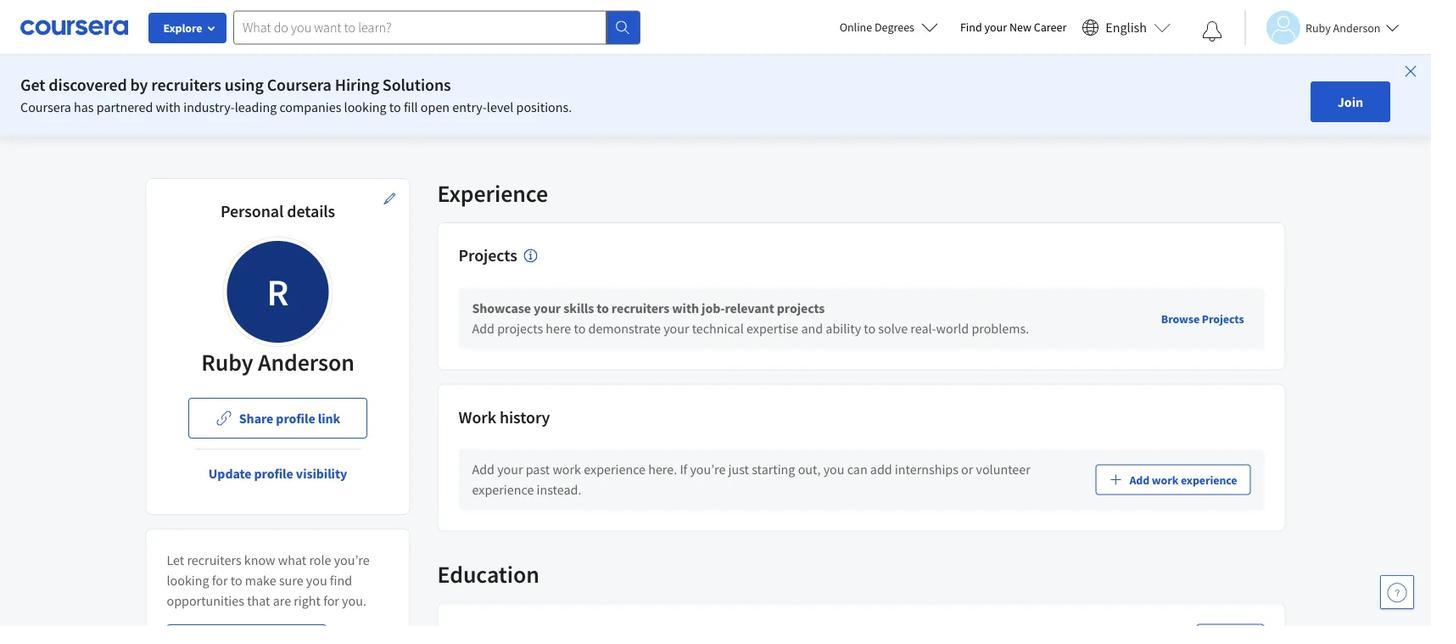 Task type: describe. For each thing, give the bounding box(es) containing it.
add work experience button
[[1096, 465, 1251, 495]]

you for out,
[[824, 461, 845, 478]]

level
[[487, 98, 514, 115]]

out,
[[798, 461, 821, 478]]

job-
[[702, 300, 725, 317]]

find
[[330, 572, 352, 589]]

show notifications image
[[1203, 21, 1223, 42]]

english
[[1106, 19, 1147, 36]]

get discovered by recruiters using coursera hiring solutions coursera has partnered with industry-leading companies looking to fill open entry-level positions.
[[20, 74, 572, 115]]

explore
[[163, 20, 202, 36]]

browse
[[1162, 311, 1200, 327]]

1 horizontal spatial for
[[323, 592, 339, 609]]

ruby anderson inside ruby anderson popup button
[[1306, 20, 1381, 35]]

has
[[74, 98, 94, 115]]

know
[[244, 552, 275, 569]]

update
[[209, 465, 252, 482]]

personal details
[[221, 201, 335, 222]]

solutions
[[383, 74, 451, 95]]

1 horizontal spatial experience
[[584, 461, 646, 478]]

add your past work experience here. if you're just starting out, you can add internships or volunteer experience instead.
[[472, 461, 1031, 499]]

here
[[546, 321, 571, 338]]

add inside showcase your skills to recruiters with job-relevant projects add projects here to demonstrate your technical expertise and ability to solve real-world problems.
[[472, 321, 495, 338]]

profile for update
[[254, 465, 293, 482]]

volunteer
[[976, 461, 1031, 478]]

add for add your past work experience here. if you're just starting out, you can add internships or volunteer experience instead.
[[472, 461, 495, 478]]

share
[[239, 410, 274, 427]]

degrees
[[875, 20, 915, 35]]

just
[[729, 461, 749, 478]]

update profile visibility
[[209, 465, 347, 482]]

projects inside button
[[1202, 311, 1245, 327]]

make
[[245, 572, 276, 589]]

find your new career
[[961, 20, 1067, 35]]

new
[[1010, 20, 1032, 35]]

by
[[130, 74, 148, 95]]

find
[[961, 20, 983, 35]]

to left the solve
[[864, 321, 876, 338]]

with inside get discovered by recruiters using coursera hiring solutions coursera has partnered with industry-leading companies looking to fill open entry-level positions.
[[156, 98, 181, 115]]

to inside let recruiters know what role you're looking for to make sure you find opportunities that are right for you.
[[231, 572, 242, 589]]

0 horizontal spatial projects
[[459, 245, 517, 266]]

let recruiters know what role you're looking for to make sure you find opportunities that are right for you.
[[167, 552, 370, 609]]

with inside showcase your skills to recruiters with job-relevant projects add projects here to demonstrate your technical expertise and ability to solve real-world problems.
[[672, 300, 699, 317]]

technical
[[692, 321, 744, 338]]

add work experience
[[1130, 472, 1238, 488]]

help center image
[[1388, 582, 1408, 603]]

leading
[[235, 98, 277, 115]]

you're inside let recruiters know what role you're looking for to make sure you find opportunities that are right for you.
[[334, 552, 370, 569]]

history
[[500, 407, 550, 428]]

join
[[1338, 93, 1364, 110]]

using
[[225, 74, 264, 95]]

hiring
[[335, 74, 379, 95]]

recruiters inside let recruiters know what role you're looking for to make sure you find opportunities that are right for you.
[[187, 552, 242, 569]]

right
[[294, 592, 321, 609]]

profile for share
[[276, 410, 315, 427]]

1 vertical spatial anderson
[[258, 348, 355, 377]]

sure
[[279, 572, 304, 589]]

companies
[[280, 98, 341, 115]]

visibility
[[296, 465, 347, 482]]

0 vertical spatial projects
[[777, 300, 825, 317]]

anderson inside popup button
[[1334, 20, 1381, 35]]

what
[[278, 552, 307, 569]]

1 vertical spatial coursera
[[20, 98, 71, 115]]

role
[[309, 552, 331, 569]]

expertise
[[747, 321, 799, 338]]

you for sure
[[306, 572, 327, 589]]

work history
[[459, 407, 550, 428]]

ruby inside ruby anderson popup button
[[1306, 20, 1331, 35]]

internships
[[895, 461, 959, 478]]

you're inside add your past work experience here. if you're just starting out, you can add internships or volunteer experience instead.
[[690, 461, 726, 478]]

add
[[871, 461, 893, 478]]

demonstrate
[[589, 321, 661, 338]]

are
[[273, 592, 291, 609]]

fill
[[404, 98, 418, 115]]

your left technical
[[664, 321, 690, 338]]

to inside get discovered by recruiters using coursera hiring solutions coursera has partnered with industry-leading companies looking to fill open entry-level positions.
[[389, 98, 401, 115]]

showcase
[[472, 300, 531, 317]]

browse projects
[[1162, 311, 1245, 327]]

online degrees button
[[826, 8, 952, 46]]

edit image
[[383, 192, 397, 205]]

0 horizontal spatial experience
[[472, 482, 534, 499]]

join button
[[1311, 81, 1391, 122]]

that
[[247, 592, 270, 609]]

details
[[287, 201, 335, 222]]

work inside add your past work experience here. if you're just starting out, you can add internships or volunteer experience instead.
[[553, 461, 581, 478]]

update profile visibility button
[[195, 453, 361, 494]]

your for career
[[985, 20, 1007, 35]]

r button
[[223, 237, 333, 347]]

your for to
[[534, 300, 561, 317]]

instead.
[[537, 482, 582, 499]]

looking inside let recruiters know what role you're looking for to make sure you find opportunities that are right for you.
[[167, 572, 209, 589]]

opportunities
[[167, 592, 244, 609]]



Task type: vqa. For each thing, say whether or not it's contained in the screenshot.
University of Michigan image
no



Task type: locate. For each thing, give the bounding box(es) containing it.
ruby anderson up share profile link button
[[201, 348, 355, 377]]

find your new career link
[[952, 17, 1076, 38]]

1 vertical spatial ruby
[[201, 348, 253, 377]]

profile left link
[[276, 410, 315, 427]]

0 vertical spatial coursera
[[267, 74, 332, 95]]

problems.
[[972, 321, 1030, 338]]

experience
[[584, 461, 646, 478], [1181, 472, 1238, 488], [472, 482, 534, 499]]

projects
[[459, 245, 517, 266], [1202, 311, 1245, 327]]

1 horizontal spatial you're
[[690, 461, 726, 478]]

0 horizontal spatial work
[[553, 461, 581, 478]]

1 vertical spatial projects
[[1202, 311, 1245, 327]]

None search field
[[233, 11, 641, 45]]

your up 'here'
[[534, 300, 561, 317]]

skills
[[564, 300, 594, 317]]

you're right if
[[690, 461, 726, 478]]

2 vertical spatial recruiters
[[187, 552, 242, 569]]

1 horizontal spatial coursera
[[267, 74, 332, 95]]

here.
[[649, 461, 677, 478]]

positions.
[[516, 98, 572, 115]]

recruiters inside showcase your skills to recruiters with job-relevant projects add projects here to demonstrate your technical expertise and ability to solve real-world problems.
[[612, 300, 670, 317]]

explore button
[[149, 13, 227, 43]]

coursera down get at the top left of page
[[20, 98, 71, 115]]

1 horizontal spatial looking
[[344, 98, 387, 115]]

past
[[526, 461, 550, 478]]

entry-
[[453, 98, 487, 115]]

0 horizontal spatial anderson
[[258, 348, 355, 377]]

0 vertical spatial profile
[[276, 410, 315, 427]]

for up opportunities
[[212, 572, 228, 589]]

link
[[318, 410, 340, 427]]

you.
[[342, 592, 367, 609]]

your right find
[[985, 20, 1007, 35]]

ruby up share
[[201, 348, 253, 377]]

projects right browse
[[1202, 311, 1245, 327]]

0 vertical spatial projects
[[459, 245, 517, 266]]

share profile link button
[[188, 398, 368, 439]]

education
[[438, 559, 540, 589]]

add inside add your past work experience here. if you're just starting out, you can add internships or volunteer experience instead.
[[472, 461, 495, 478]]

experience inside add work experience button
[[1181, 472, 1238, 488]]

recruiters right 'let' on the bottom of the page
[[187, 552, 242, 569]]

2 horizontal spatial experience
[[1181, 472, 1238, 488]]

you're up find
[[334, 552, 370, 569]]

0 vertical spatial you're
[[690, 461, 726, 478]]

1 horizontal spatial projects
[[777, 300, 825, 317]]

1 vertical spatial you
[[306, 572, 327, 589]]

let
[[167, 552, 184, 569]]

starting
[[752, 461, 796, 478]]

0 vertical spatial recruiters
[[151, 74, 221, 95]]

ruby anderson button
[[1245, 11, 1400, 45]]

ruby up join button
[[1306, 20, 1331, 35]]

0 horizontal spatial projects
[[497, 321, 543, 338]]

1 horizontal spatial projects
[[1202, 311, 1245, 327]]

world
[[937, 321, 969, 338]]

experience
[[438, 179, 548, 208]]

1 vertical spatial ruby anderson
[[201, 348, 355, 377]]

industry-
[[184, 98, 235, 115]]

personal
[[221, 201, 284, 222]]

1 horizontal spatial you
[[824, 461, 845, 478]]

projects up and
[[777, 300, 825, 317]]

to
[[389, 98, 401, 115], [597, 300, 609, 317], [574, 321, 586, 338], [864, 321, 876, 338], [231, 572, 242, 589]]

0 horizontal spatial you're
[[334, 552, 370, 569]]

your
[[985, 20, 1007, 35], [534, 300, 561, 317], [664, 321, 690, 338], [497, 461, 523, 478]]

1 horizontal spatial work
[[1152, 472, 1179, 488]]

you're
[[690, 461, 726, 478], [334, 552, 370, 569]]

1 vertical spatial you're
[[334, 552, 370, 569]]

recruiters up industry-
[[151, 74, 221, 95]]

coursera
[[267, 74, 332, 95], [20, 98, 71, 115]]

r
[[267, 268, 289, 315]]

ruby
[[1306, 20, 1331, 35], [201, 348, 253, 377]]

0 horizontal spatial you
[[306, 572, 327, 589]]

partnered
[[97, 98, 153, 115]]

get
[[20, 74, 45, 95]]

anderson up share profile link
[[258, 348, 355, 377]]

0 vertical spatial you
[[824, 461, 845, 478]]

0 vertical spatial with
[[156, 98, 181, 115]]

open
[[421, 98, 450, 115]]

projects
[[777, 300, 825, 317], [497, 321, 543, 338]]

0 vertical spatial looking
[[344, 98, 387, 115]]

solve
[[879, 321, 908, 338]]

ability
[[826, 321, 862, 338]]

online degrees
[[840, 20, 915, 35]]

real-
[[911, 321, 937, 338]]

to down skills
[[574, 321, 586, 338]]

ruby anderson up join button
[[1306, 20, 1381, 35]]

looking down hiring
[[344, 98, 387, 115]]

0 vertical spatial ruby anderson
[[1306, 20, 1381, 35]]

you down "role" at the bottom of the page
[[306, 572, 327, 589]]

anderson up join button
[[1334, 20, 1381, 35]]

1 horizontal spatial anderson
[[1334, 20, 1381, 35]]

you inside add your past work experience here. if you're just starting out, you can add internships or volunteer experience instead.
[[824, 461, 845, 478]]

you left can
[[824, 461, 845, 478]]

1 vertical spatial recruiters
[[612, 300, 670, 317]]

1 vertical spatial for
[[323, 592, 339, 609]]

to right skills
[[597, 300, 609, 317]]

to left 'fill' at the top
[[389, 98, 401, 115]]

ruby anderson
[[1306, 20, 1381, 35], [201, 348, 355, 377]]

your left past
[[497, 461, 523, 478]]

recruiters
[[151, 74, 221, 95], [612, 300, 670, 317], [187, 552, 242, 569]]

0 vertical spatial ruby
[[1306, 20, 1331, 35]]

anderson
[[1334, 20, 1381, 35], [258, 348, 355, 377]]

add inside button
[[1130, 472, 1150, 488]]

or
[[962, 461, 974, 478]]

if
[[680, 461, 688, 478]]

your inside add your past work experience here. if you're just starting out, you can add internships or volunteer experience instead.
[[497, 461, 523, 478]]

1 vertical spatial with
[[672, 300, 699, 317]]

coursera image
[[20, 14, 128, 41]]

1 horizontal spatial with
[[672, 300, 699, 317]]

add
[[472, 321, 495, 338], [472, 461, 495, 478], [1130, 472, 1150, 488]]

you
[[824, 461, 845, 478], [306, 572, 327, 589]]

information about the projects section image
[[524, 249, 538, 263]]

coursera up companies
[[267, 74, 332, 95]]

looking inside get discovered by recruiters using coursera hiring solutions coursera has partnered with industry-leading companies looking to fill open entry-level positions.
[[344, 98, 387, 115]]

looking down 'let' on the bottom of the page
[[167, 572, 209, 589]]

1 vertical spatial looking
[[167, 572, 209, 589]]

discovered
[[49, 74, 127, 95]]

english button
[[1076, 0, 1178, 55]]

looking
[[344, 98, 387, 115], [167, 572, 209, 589]]

add for add work experience
[[1130, 472, 1150, 488]]

showcase your skills to recruiters with job-relevant projects add projects here to demonstrate your technical expertise and ability to solve real-world problems.
[[472, 300, 1030, 338]]

share profile link
[[239, 410, 340, 427]]

work inside button
[[1152, 472, 1179, 488]]

1 vertical spatial projects
[[497, 321, 543, 338]]

with
[[156, 98, 181, 115], [672, 300, 699, 317]]

to left make at the bottom left of page
[[231, 572, 242, 589]]

you inside let recruiters know what role you're looking for to make sure you find opportunities that are right for you.
[[306, 572, 327, 589]]

projects down 'showcase'
[[497, 321, 543, 338]]

0 horizontal spatial ruby anderson
[[201, 348, 355, 377]]

relevant
[[725, 300, 775, 317]]

0 vertical spatial anderson
[[1334, 20, 1381, 35]]

0 horizontal spatial coursera
[[20, 98, 71, 115]]

recruiters inside get discovered by recruiters using coursera hiring solutions coursera has partnered with industry-leading companies looking to fill open entry-level positions.
[[151, 74, 221, 95]]

career
[[1034, 20, 1067, 35]]

with left job-
[[672, 300, 699, 317]]

1 vertical spatial profile
[[254, 465, 293, 482]]

can
[[848, 461, 868, 478]]

0 horizontal spatial ruby
[[201, 348, 253, 377]]

browse projects button
[[1155, 304, 1251, 334]]

What do you want to learn? text field
[[233, 11, 607, 45]]

with left industry-
[[156, 98, 181, 115]]

1 horizontal spatial ruby anderson
[[1306, 20, 1381, 35]]

profile right update
[[254, 465, 293, 482]]

0 horizontal spatial with
[[156, 98, 181, 115]]

0 vertical spatial for
[[212, 572, 228, 589]]

recruiters up demonstrate
[[612, 300, 670, 317]]

for down find
[[323, 592, 339, 609]]

projects left information about the projects section icon at the left of the page
[[459, 245, 517, 266]]

0 horizontal spatial looking
[[167, 572, 209, 589]]

work
[[553, 461, 581, 478], [1152, 472, 1179, 488]]

online
[[840, 20, 873, 35]]

profile
[[276, 410, 315, 427], [254, 465, 293, 482]]

and
[[802, 321, 823, 338]]

work
[[459, 407, 496, 428]]

your for work
[[497, 461, 523, 478]]

0 horizontal spatial for
[[212, 572, 228, 589]]

1 horizontal spatial ruby
[[1306, 20, 1331, 35]]



